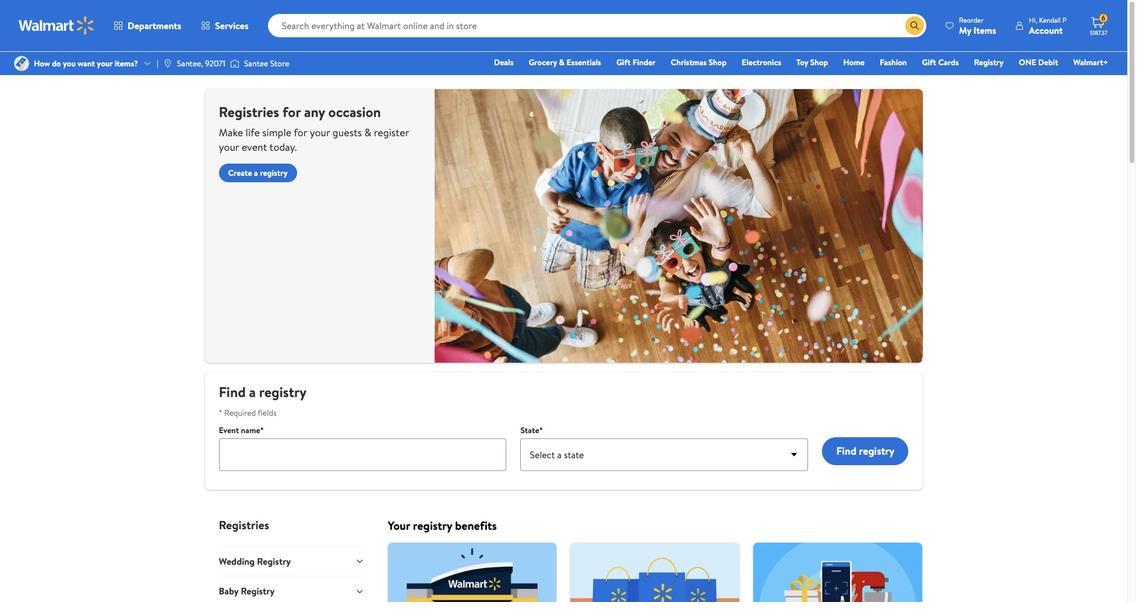 Task type: vqa. For each thing, say whether or not it's contained in the screenshot.
the off to the middle
no



Task type: describe. For each thing, give the bounding box(es) containing it.
reorder my items
[[960, 15, 997, 36]]

0 vertical spatial for
[[283, 102, 301, 122]]

baby registry button
[[219, 577, 365, 603]]

toy
[[797, 57, 809, 68]]

a for find
[[249, 382, 256, 402]]

6 $187.37
[[1091, 13, 1108, 37]]

grocery & essentials link
[[524, 56, 607, 69]]

santee,
[[177, 58, 203, 69]]

registry inside button
[[860, 444, 895, 459]]

home
[[844, 57, 865, 68]]

one debit
[[1020, 57, 1059, 68]]

services
[[215, 19, 249, 32]]

registry link
[[969, 56, 1010, 69]]

you
[[63, 58, 76, 69]]

electronics link
[[737, 56, 787, 69]]

christmas
[[671, 57, 707, 68]]

registries for registries
[[219, 518, 269, 533]]

today.
[[270, 140, 297, 155]]

hi, kendall p account
[[1030, 15, 1068, 36]]

how
[[34, 58, 50, 69]]

fashion
[[880, 57, 908, 68]]

find registry button
[[823, 438, 909, 466]]

hi,
[[1030, 15, 1038, 25]]

departments
[[128, 19, 181, 32]]

registries for any occasion. make life simple for your guests and register your event today. get started. image
[[435, 89, 923, 363]]

event
[[219, 425, 239, 437]]

benefits
[[455, 518, 497, 534]]

registry for wedding registry
[[257, 556, 291, 568]]

create a registry
[[228, 167, 288, 179]]

walmart image
[[19, 16, 94, 35]]

essentials
[[567, 57, 602, 68]]

fashion link
[[875, 56, 913, 69]]

christmas shop link
[[666, 56, 732, 69]]

|
[[157, 58, 158, 69]]

kendall
[[1040, 15, 1062, 25]]

account
[[1030, 24, 1064, 36]]

92071
[[205, 58, 226, 69]]

find for a
[[219, 382, 246, 402]]

grocery
[[529, 57, 557, 68]]

make
[[219, 125, 243, 140]]

registries for registries for any occasion make life simple for your guests & register your event today.
[[219, 102, 279, 122]]

items?
[[115, 58, 138, 69]]

how do you want your items?
[[34, 58, 138, 69]]

1 horizontal spatial your
[[219, 140, 239, 155]]

2 horizontal spatial your
[[310, 125, 330, 140]]

 image for santee, 92071
[[163, 59, 172, 68]]

2 list item from the left
[[564, 543, 747, 603]]

state*
[[521, 425, 543, 437]]

toy shop link
[[792, 56, 834, 69]]

p
[[1063, 15, 1068, 25]]

name*
[[241, 425, 264, 437]]

gift finder
[[617, 57, 656, 68]]

santee, 92071
[[177, 58, 226, 69]]

search icon image
[[911, 21, 920, 30]]

my
[[960, 24, 972, 36]]

your
[[388, 518, 410, 534]]

services button
[[191, 12, 259, 40]]

registry for baby registry
[[241, 586, 275, 598]]

cards
[[939, 57, 959, 68]]

1 list item from the left
[[381, 543, 564, 603]]

gift finder link
[[612, 56, 661, 69]]



Task type: locate. For each thing, give the bounding box(es) containing it.
debit
[[1039, 57, 1059, 68]]

1 horizontal spatial gift
[[923, 57, 937, 68]]

1 horizontal spatial &
[[559, 57, 565, 68]]

for left any in the left top of the page
[[283, 102, 301, 122]]

santee
[[244, 58, 268, 69]]

items
[[974, 24, 997, 36]]

&
[[559, 57, 565, 68], [365, 125, 372, 140]]

gift left "cards"
[[923, 57, 937, 68]]

grocery & essentials
[[529, 57, 602, 68]]

shop for christmas shop
[[709, 57, 727, 68]]

registry down items
[[975, 57, 1004, 68]]

1 gift from the left
[[617, 57, 631, 68]]

1 horizontal spatial shop
[[811, 57, 829, 68]]

guests
[[333, 125, 362, 140]]

santee store
[[244, 58, 290, 69]]

1 vertical spatial a
[[249, 382, 256, 402]]

list item
[[381, 543, 564, 603], [564, 543, 747, 603], [747, 543, 930, 603]]

registries up life
[[219, 102, 279, 122]]

your
[[97, 58, 113, 69], [310, 125, 330, 140], [219, 140, 239, 155]]

 image
[[14, 56, 29, 71], [163, 59, 172, 68]]

life
[[246, 125, 260, 140]]

0 vertical spatial find
[[219, 382, 246, 402]]

your down any in the left top of the page
[[310, 125, 330, 140]]

1 horizontal spatial  image
[[163, 59, 172, 68]]

0 horizontal spatial your
[[97, 58, 113, 69]]

0 horizontal spatial gift
[[617, 57, 631, 68]]

registries
[[219, 102, 279, 122], [219, 518, 269, 533]]

registry
[[975, 57, 1004, 68], [257, 556, 291, 568], [241, 586, 275, 598]]

0 horizontal spatial &
[[365, 125, 372, 140]]

0 vertical spatial &
[[559, 57, 565, 68]]

gift cards link
[[917, 56, 965, 69]]

registry right baby
[[241, 586, 275, 598]]

1 vertical spatial for
[[294, 125, 307, 140]]

any
[[304, 102, 325, 122]]

1 shop from the left
[[709, 57, 727, 68]]

find a registry * required fields
[[219, 382, 307, 419]]

registry inside "link"
[[975, 57, 1004, 68]]

do
[[52, 58, 61, 69]]

reorder
[[960, 15, 984, 25]]

baby registry
[[219, 586, 275, 598]]

walmart+
[[1074, 57, 1109, 68]]

0 horizontal spatial shop
[[709, 57, 727, 68]]

 image
[[230, 58, 240, 69]]

registries for any occasion make life simple for your guests & register your event today.
[[219, 102, 409, 155]]

one
[[1020, 57, 1037, 68]]

event name*
[[219, 425, 264, 437]]

gift for gift finder
[[617, 57, 631, 68]]

Search search field
[[268, 14, 927, 37]]

Walmart Site-Wide search field
[[268, 14, 927, 37]]

gift
[[617, 57, 631, 68], [923, 57, 937, 68]]

2 registries from the top
[[219, 518, 269, 533]]

find inside find a registry * required fields
[[219, 382, 246, 402]]

store
[[270, 58, 290, 69]]

0 horizontal spatial find
[[219, 382, 246, 402]]

christmas shop
[[671, 57, 727, 68]]

& inside registries for any occasion make life simple for your guests & register your event today.
[[365, 125, 372, 140]]

create a registry link
[[219, 164, 297, 182]]

fields
[[258, 408, 277, 419]]

simple
[[263, 125, 292, 140]]

occasion
[[329, 102, 381, 122]]

find
[[219, 382, 246, 402], [837, 444, 857, 459]]

departments button
[[104, 12, 191, 40]]

for right the simple
[[294, 125, 307, 140]]

$187.37
[[1091, 29, 1108, 37]]

0 horizontal spatial  image
[[14, 56, 29, 71]]

event
[[242, 140, 267, 155]]

list
[[381, 543, 930, 603]]

deals link
[[489, 56, 519, 69]]

0 vertical spatial registry
[[975, 57, 1004, 68]]

a up "required"
[[249, 382, 256, 402]]

shop right the christmas
[[709, 57, 727, 68]]

registries up wedding
[[219, 518, 269, 533]]

2 gift from the left
[[923, 57, 937, 68]]

required
[[224, 408, 256, 419]]

wedding
[[219, 556, 255, 568]]

your right want
[[97, 58, 113, 69]]

a right create
[[254, 167, 258, 179]]

1 vertical spatial find
[[837, 444, 857, 459]]

1 horizontal spatial find
[[837, 444, 857, 459]]

a
[[254, 167, 258, 179], [249, 382, 256, 402]]

wedding registry
[[219, 556, 291, 568]]

registry
[[260, 167, 288, 179], [259, 382, 307, 402], [860, 444, 895, 459], [413, 518, 453, 534]]

1 registries from the top
[[219, 102, 279, 122]]

shop for toy shop
[[811, 57, 829, 68]]

toy shop
[[797, 57, 829, 68]]

*
[[219, 408, 222, 419]]

want
[[78, 58, 95, 69]]

shop right toy
[[811, 57, 829, 68]]

one debit link
[[1014, 56, 1064, 69]]

baby
[[219, 586, 239, 598]]

registries inside registries for any occasion make life simple for your guests & register your event today.
[[219, 102, 279, 122]]

find for registry
[[837, 444, 857, 459]]

2 shop from the left
[[811, 57, 829, 68]]

gift left finder
[[617, 57, 631, 68]]

wedding registry button
[[219, 547, 365, 577]]

registry inside find a registry * required fields
[[259, 382, 307, 402]]

2 vertical spatial registry
[[241, 586, 275, 598]]

 image for how do you want your items?
[[14, 56, 29, 71]]

electronics
[[742, 57, 782, 68]]

1 vertical spatial registry
[[257, 556, 291, 568]]

home link
[[839, 56, 871, 69]]

& right "guests"
[[365, 125, 372, 140]]

walmart+ link
[[1069, 56, 1114, 69]]

finder
[[633, 57, 656, 68]]

a inside find a registry * required fields
[[249, 382, 256, 402]]

find registry
[[837, 444, 895, 459]]

gift for gift cards
[[923, 57, 937, 68]]

 image left how
[[14, 56, 29, 71]]

Event name* text field
[[219, 439, 507, 472]]

shop
[[709, 57, 727, 68], [811, 57, 829, 68]]

 image right |
[[163, 59, 172, 68]]

find inside button
[[837, 444, 857, 459]]

6
[[1102, 13, 1106, 23]]

& right grocery
[[559, 57, 565, 68]]

gift cards
[[923, 57, 959, 68]]

0 vertical spatial a
[[254, 167, 258, 179]]

0 vertical spatial registries
[[219, 102, 279, 122]]

a for create
[[254, 167, 258, 179]]

1 vertical spatial registries
[[219, 518, 269, 533]]

registry up baby registry dropdown button
[[257, 556, 291, 568]]

1 vertical spatial &
[[365, 125, 372, 140]]

deals
[[494, 57, 514, 68]]

your registry benefits
[[388, 518, 497, 534]]

register
[[374, 125, 409, 140]]

your left the event
[[219, 140, 239, 155]]

shop inside "link"
[[709, 57, 727, 68]]

3 list item from the left
[[747, 543, 930, 603]]

create
[[228, 167, 252, 179]]



